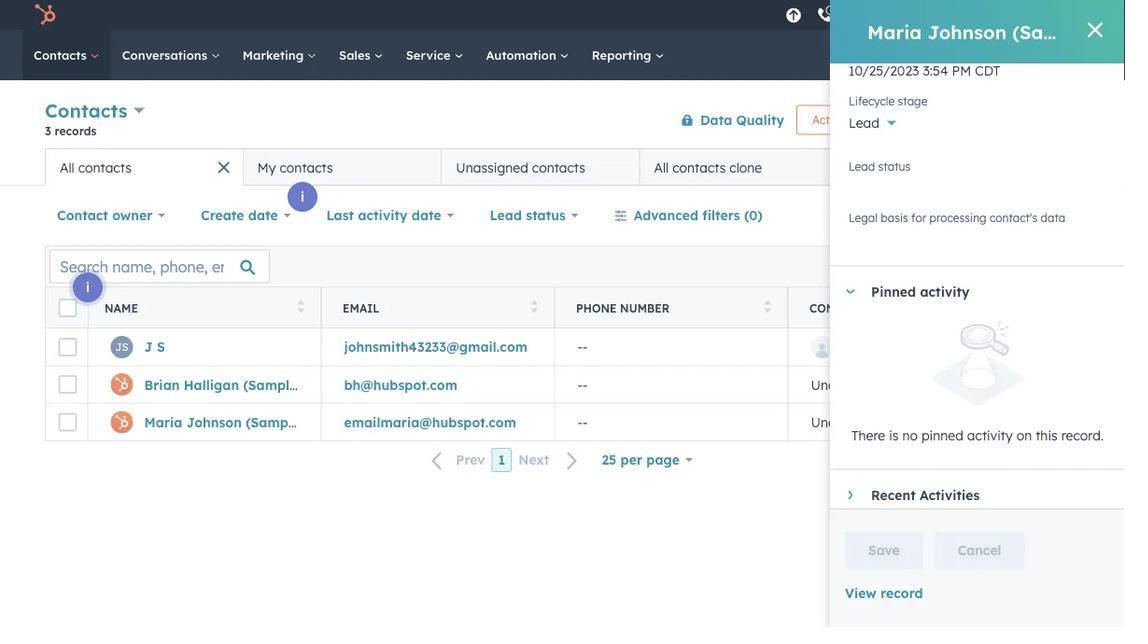 Task type: describe. For each thing, give the bounding box(es) containing it.
2 vertical spatial i
[[86, 279, 90, 296]]

bh@hubspot.com link
[[344, 377, 458, 393]]

emailmaria@hubspot.com link
[[344, 414, 517, 431]]

settings image
[[927, 8, 944, 25]]

johnsmith43233@gmail.com link
[[344, 339, 528, 356]]

brian
[[144, 377, 180, 393]]

sales link
[[328, 30, 395, 80]]

legal
[[849, 211, 878, 225]]

johnson for maria johnson (sample con
[[928, 20, 1007, 43]]

contact's
[[990, 211, 1038, 225]]

legal basis for processing contact's data
[[849, 211, 1066, 225]]

bh@hubspot.com
[[344, 377, 458, 393]]

all for all contacts clone
[[655, 159, 669, 176]]

1 vertical spatial owner
[[867, 301, 911, 315]]

data
[[701, 112, 733, 128]]

all contacts clone
[[655, 159, 763, 176]]

press to sort. image for phone number
[[765, 300, 772, 313]]

25
[[602, 452, 617, 469]]

j s link
[[144, 339, 165, 356]]

reporting link
[[581, 30, 676, 80]]

all for all contacts
[[60, 159, 74, 176]]

stage
[[898, 94, 928, 108]]

press to sort. element for phone number
[[765, 300, 772, 316]]

advanced
[[634, 207, 699, 224]]

advanced filters (0) button
[[602, 197, 775, 235]]

j s
[[144, 339, 165, 356]]

-- text field
[[849, 53, 1107, 83]]

automation link
[[475, 30, 581, 80]]

marketing link
[[232, 30, 328, 80]]

last
[[326, 207, 354, 224]]

columns
[[1021, 260, 1064, 274]]

my contacts
[[258, 159, 333, 176]]

owner inside popup button
[[112, 207, 153, 224]]

save button
[[846, 533, 924, 570]]

create date
[[201, 207, 278, 224]]

search button
[[1077, 39, 1109, 71]]

1 date from the left
[[248, 207, 278, 224]]

press to sort. image for email
[[531, 300, 538, 313]]

pinned
[[922, 427, 964, 444]]

contacts inside popup button
[[45, 99, 128, 122]]

sales
[[339, 47, 374, 63]]

contact owner inside popup button
[[57, 207, 153, 224]]

actions
[[813, 113, 852, 127]]

last activity date
[[326, 207, 442, 224]]

activity inside "there is no pinned activity on this record." alert
[[968, 427, 1014, 444]]

no
[[903, 427, 918, 444]]

pinned activity
[[872, 284, 970, 300]]

johnson for maria johnson (sample contact)
[[187, 414, 242, 431]]

help button
[[888, 0, 920, 30]]

page
[[647, 452, 680, 469]]

activities
[[920, 487, 981, 504]]

pagination navigation
[[421, 448, 590, 473]]

per
[[621, 452, 643, 469]]

marketing
[[243, 47, 307, 63]]

-- for johnsmith43233@gmail.com
[[578, 339, 588, 356]]

this
[[1036, 427, 1058, 444]]

contacts banner
[[45, 96, 1081, 149]]

unassigned button for bh@hubspot.com
[[789, 366, 1022, 404]]

3 records
[[45, 124, 97, 138]]

all contacts button
[[45, 149, 243, 186]]

for
[[912, 211, 927, 225]]

lead status inside popup button
[[490, 207, 566, 224]]

maria johnson (sample con
[[868, 20, 1126, 43]]

contact inside popup button
[[57, 207, 108, 224]]

maria johnson (sample contact) link
[[144, 414, 360, 431]]

0 vertical spatial i button
[[876, 121, 905, 150]]

close image
[[1089, 22, 1104, 37]]

unassigned for bh@hubspot.com
[[812, 377, 884, 393]]

view
[[908, 159, 939, 175]]

service
[[406, 47, 454, 63]]

johnsmith menu
[[781, 0, 1104, 30]]

record.
[[1062, 427, 1105, 444]]

(sample for brian halligan (sample contact)
[[243, 377, 297, 393]]

contacts for all contacts clone
[[673, 159, 726, 176]]

advanced filters (0)
[[634, 207, 763, 224]]

all contacts clone button
[[640, 149, 839, 186]]

save
[[869, 543, 901, 559]]

(0)
[[745, 207, 763, 224]]

help image
[[895, 8, 912, 25]]

caret image
[[846, 289, 857, 294]]

data quality button
[[669, 101, 786, 139]]

next button
[[512, 449, 590, 473]]

emailmaria@hubspot.com
[[344, 414, 517, 431]]

25 per page
[[602, 452, 680, 469]]

s
[[157, 339, 165, 356]]

filters
[[703, 207, 741, 224]]

recent activities
[[872, 487, 981, 504]]

3
[[45, 124, 51, 138]]

0 horizontal spatial i button
[[73, 273, 103, 303]]

processing
[[930, 211, 987, 225]]

lead button
[[849, 105, 1107, 135]]

upgrade image
[[786, 8, 802, 25]]

prev
[[456, 452, 486, 469]]

1 press to sort. element from the left
[[298, 300, 305, 316]]

1 vertical spatial contact
[[810, 301, 864, 315]]

calling icon button
[[809, 3, 841, 27]]

prev button
[[421, 449, 492, 473]]

hubspot link
[[22, 4, 70, 26]]

1 button
[[492, 449, 512, 473]]

-- button for bh@hubspot.com
[[555, 366, 789, 404]]



Task type: vqa. For each thing, say whether or not it's contained in the screenshot.
option
no



Task type: locate. For each thing, give the bounding box(es) containing it.
1 horizontal spatial contact
[[810, 301, 864, 315]]

1 vertical spatial contact owner
[[810, 301, 911, 315]]

john smith image
[[997, 7, 1014, 23]]

smith
[[879, 339, 915, 356]]

edit
[[997, 260, 1017, 274]]

all inside all contacts clone button
[[655, 159, 669, 176]]

-- button for emailmaria@hubspot.com
[[555, 404, 789, 441]]

0 vertical spatial contacts
[[34, 47, 90, 63]]

contacts button
[[45, 97, 145, 124]]

1 horizontal spatial owner
[[867, 301, 911, 315]]

-- button for johnsmith43233@gmail.com
[[555, 329, 789, 366]]

1 horizontal spatial date
[[412, 207, 442, 224]]

there is no pinned activity on this record.
[[852, 427, 1105, 444]]

2 date from the left
[[412, 207, 442, 224]]

i down contact owner popup button at the left
[[86, 279, 90, 296]]

1 horizontal spatial lead status
[[849, 159, 911, 173]]

johnsmith43233@gmail.com button
[[321, 329, 555, 366]]

0 vertical spatial owner
[[112, 207, 153, 224]]

all contacts
[[60, 159, 132, 176]]

lead status button
[[478, 197, 591, 235]]

lead inside lead status popup button
[[490, 207, 522, 224]]

contact owner down all contacts
[[57, 207, 153, 224]]

on
[[1017, 427, 1033, 444]]

press to sort. element for email
[[531, 300, 538, 316]]

johnson
[[928, 20, 1007, 43], [187, 414, 242, 431]]

unassigned inside button
[[456, 159, 529, 176]]

contacts
[[34, 47, 90, 63], [45, 99, 128, 122]]

last activity date button
[[314, 197, 467, 235]]

brian halligan (sample contact)
[[144, 377, 358, 393]]

service link
[[395, 30, 475, 80]]

maria
[[868, 20, 923, 43], [144, 414, 183, 431]]

3 -- button from the top
[[555, 404, 789, 441]]

0 horizontal spatial date
[[248, 207, 278, 224]]

edit columns
[[997, 260, 1064, 274]]

2 vertical spatial i button
[[73, 273, 103, 303]]

record
[[881, 586, 924, 602]]

maria for maria johnson (sample con
[[868, 20, 923, 43]]

2 horizontal spatial press to sort. image
[[765, 300, 772, 313]]

0 horizontal spatial i
[[86, 279, 90, 296]]

(johnsmith43233@gmail.com)
[[919, 339, 1102, 356]]

contact) for emailmaria@hubspot.com
[[304, 414, 360, 431]]

0 vertical spatial activity
[[358, 207, 408, 224]]

0 vertical spatial unassigned
[[456, 159, 529, 176]]

1 vertical spatial maria
[[144, 414, 183, 431]]

contact down caret image on the top of the page
[[810, 301, 864, 315]]

0 horizontal spatial contact owner
[[57, 207, 153, 224]]

maria johnson (sample contact)
[[144, 414, 360, 431]]

2 horizontal spatial i
[[889, 127, 892, 143]]

contacts for my contacts
[[280, 159, 333, 176]]

contact) down bh@hubspot.com
[[304, 414, 360, 431]]

unassigned up lead status popup button
[[456, 159, 529, 176]]

johnsmith button
[[986, 0, 1102, 30]]

2 all from the left
[[655, 159, 669, 176]]

my
[[258, 159, 276, 176]]

2 horizontal spatial i button
[[876, 121, 905, 150]]

0 vertical spatial lead status
[[849, 159, 911, 173]]

1 vertical spatial i button
[[288, 182, 318, 212]]

1 horizontal spatial all
[[655, 159, 669, 176]]

date
[[248, 207, 278, 224], [412, 207, 442, 224]]

unassigned for emailmaria@hubspot.com
[[812, 414, 884, 431]]

0 vertical spatial maria
[[868, 20, 923, 43]]

i button down my contacts
[[288, 182, 318, 212]]

0 vertical spatial i
[[889, 127, 892, 143]]

1 horizontal spatial johnson
[[928, 20, 1007, 43]]

i button up add in the right of the page
[[876, 121, 905, 150]]

0 vertical spatial johnson
[[928, 20, 1007, 43]]

bh@hubspot.com button
[[321, 366, 555, 404]]

halligan
[[184, 377, 239, 393]]

add view (4/5) button
[[846, 149, 1000, 186]]

owner down pinned
[[867, 301, 911, 315]]

all inside all contacts button
[[60, 159, 74, 176]]

contacts up records
[[45, 99, 128, 122]]

owner down all contacts button
[[112, 207, 153, 224]]

export button
[[914, 255, 973, 279]]

3 press to sort. element from the left
[[765, 300, 772, 316]]

1 vertical spatial contact)
[[304, 414, 360, 431]]

calling icon image
[[817, 7, 834, 24]]

clone
[[730, 159, 763, 176]]

(4/5)
[[943, 159, 976, 175]]

contact)
[[301, 377, 358, 393], [304, 414, 360, 431]]

4 contacts from the left
[[673, 159, 726, 176]]

activity for pinned
[[921, 284, 970, 300]]

upgrade link
[[782, 5, 806, 25]]

1 all from the left
[[60, 159, 74, 176]]

john smith (johnsmith43233@gmail.com)
[[845, 339, 1102, 356]]

name
[[105, 301, 138, 315]]

2 vertical spatial activity
[[968, 427, 1014, 444]]

add view (4/5)
[[879, 159, 976, 175]]

actions button
[[797, 105, 879, 135]]

create
[[201, 207, 244, 224]]

0 horizontal spatial press to sort. image
[[298, 300, 305, 313]]

status up basis
[[879, 159, 911, 173]]

-- for emailmaria@hubspot.com
[[578, 414, 588, 431]]

0 vertical spatial lead
[[849, 115, 880, 131]]

next
[[519, 452, 550, 469]]

contacts for all contacts
[[78, 159, 132, 176]]

i button left name
[[73, 273, 103, 303]]

reporting
[[592, 47, 655, 63]]

2 unassigned button from the top
[[789, 404, 1022, 441]]

1 vertical spatial johnson
[[187, 414, 242, 431]]

0 horizontal spatial all
[[60, 159, 74, 176]]

0 vertical spatial contact)
[[301, 377, 358, 393]]

2 vertical spatial unassigned
[[812, 414, 884, 431]]

contacts right my
[[280, 159, 333, 176]]

i up add in the right of the page
[[889, 127, 892, 143]]

activity inside pinned activity dropdown button
[[921, 284, 970, 300]]

(sample up search image
[[1013, 20, 1090, 43]]

Search name, phone, email addresses, or company search field
[[50, 250, 270, 284]]

press to sort. element
[[298, 300, 305, 316], [531, 300, 538, 316], [765, 300, 772, 316]]

lifecycle stage
[[849, 94, 928, 108]]

contacts for unassigned contacts
[[532, 159, 586, 176]]

view record link
[[846, 586, 924, 602]]

all up the advanced
[[655, 159, 669, 176]]

lead down lifecycle
[[849, 115, 880, 131]]

unassigned button
[[789, 366, 1022, 404], [789, 404, 1022, 441]]

1 press to sort. image from the left
[[298, 300, 305, 313]]

activity down export button
[[921, 284, 970, 300]]

pinned activity button
[[831, 267, 1107, 317]]

-- for bh@hubspot.com
[[578, 377, 588, 393]]

1 horizontal spatial i
[[301, 189, 305, 205]]

marketplaces image
[[856, 8, 873, 25]]

0 horizontal spatial press to sort. element
[[298, 300, 305, 316]]

records
[[55, 124, 97, 138]]

contacts down hubspot link
[[34, 47, 90, 63]]

lead left add in the right of the page
[[849, 159, 876, 173]]

1 horizontal spatial press to sort. image
[[531, 300, 538, 313]]

2 vertical spatial lead
[[490, 207, 522, 224]]

0 vertical spatial contact
[[57, 207, 108, 224]]

1 vertical spatial unassigned
[[812, 377, 884, 393]]

0 horizontal spatial maria
[[144, 414, 183, 431]]

lead status down unassigned contacts
[[490, 207, 566, 224]]

there is no pinned activity on this record. alert
[[849, 321, 1107, 447]]

data quality
[[701, 112, 785, 128]]

2 press to sort. element from the left
[[531, 300, 538, 316]]

unassigned button for emailmaria@hubspot.com
[[789, 404, 1022, 441]]

johnsmith43233@gmail.com
[[344, 339, 528, 356]]

1 horizontal spatial press to sort. element
[[531, 300, 538, 316]]

lifecycle
[[849, 94, 895, 108]]

is
[[890, 427, 899, 444]]

1 vertical spatial lead status
[[490, 207, 566, 224]]

0 horizontal spatial lead status
[[490, 207, 566, 224]]

date right 'last'
[[412, 207, 442, 224]]

my contacts button
[[243, 149, 442, 186]]

2 horizontal spatial press to sort. element
[[765, 300, 772, 316]]

0 vertical spatial contact owner
[[57, 207, 153, 224]]

contact) down email
[[301, 377, 358, 393]]

lead
[[849, 115, 880, 131], [849, 159, 876, 173], [490, 207, 522, 224]]

con
[[1096, 20, 1126, 43]]

i down my contacts
[[301, 189, 305, 205]]

25 per page button
[[590, 442, 705, 479]]

status inside popup button
[[526, 207, 566, 224]]

activity right 'last'
[[358, 207, 408, 224]]

0 horizontal spatial owner
[[112, 207, 153, 224]]

activity inside last activity date popup button
[[358, 207, 408, 224]]

2 -- button from the top
[[555, 366, 789, 404]]

1 vertical spatial contacts
[[45, 99, 128, 122]]

1 contacts from the left
[[78, 159, 132, 176]]

contact owner down caret image on the top of the page
[[810, 301, 911, 315]]

0 vertical spatial (sample
[[1013, 20, 1090, 43]]

contacts down records
[[78, 159, 132, 176]]

3 contacts from the left
[[532, 159, 586, 176]]

caret image
[[849, 490, 854, 501]]

1 vertical spatial status
[[526, 207, 566, 224]]

contacts link
[[22, 30, 111, 80]]

1 horizontal spatial contact owner
[[810, 301, 911, 315]]

(sample for maria johnson (sample con
[[1013, 20, 1090, 43]]

edit columns button
[[985, 255, 1076, 279]]

number
[[621, 301, 670, 315]]

1 vertical spatial lead
[[849, 159, 876, 173]]

Search HubSpot search field
[[863, 39, 1092, 71]]

(sample down brian halligan (sample contact) "link"
[[246, 414, 300, 431]]

lead down unassigned contacts
[[490, 207, 522, 224]]

status
[[879, 159, 911, 173], [526, 207, 566, 224]]

(sample up maria johnson (sample contact) link
[[243, 377, 297, 393]]

notifications button
[[951, 0, 982, 30]]

1 vertical spatial activity
[[921, 284, 970, 300]]

view
[[846, 586, 877, 602]]

lead status up basis
[[849, 159, 911, 173]]

0 horizontal spatial johnson
[[187, 414, 242, 431]]

all down the 3 records
[[60, 159, 74, 176]]

2 contacts from the left
[[280, 159, 333, 176]]

(sample for maria johnson (sample contact)
[[246, 414, 300, 431]]

brian halligan (sample contact) link
[[144, 377, 358, 393]]

date right the create
[[248, 207, 278, 224]]

1 horizontal spatial maria
[[868, 20, 923, 43]]

0 vertical spatial status
[[879, 159, 911, 173]]

activity left on
[[968, 427, 1014, 444]]

press to sort. image
[[298, 300, 305, 313], [531, 300, 538, 313], [765, 300, 772, 313]]

unassigned contacts button
[[442, 149, 640, 186]]

contact owner
[[57, 207, 153, 224], [810, 301, 911, 315]]

contacts left clone
[[673, 159, 726, 176]]

import
[[906, 113, 944, 127]]

create date button
[[189, 197, 303, 235]]

2 vertical spatial (sample
[[246, 414, 300, 431]]

lead inside lead popup button
[[849, 115, 880, 131]]

cancel
[[958, 543, 1002, 559]]

3 press to sort. image from the left
[[765, 300, 772, 313]]

1 -- button from the top
[[555, 329, 789, 366]]

2 press to sort. image from the left
[[531, 300, 538, 313]]

contact) for bh@hubspot.com
[[301, 377, 358, 393]]

maria down brian
[[144, 414, 183, 431]]

quality
[[737, 112, 785, 128]]

unassigned left is
[[812, 414, 884, 431]]

hubspot image
[[34, 4, 56, 26]]

search image
[[1087, 49, 1100, 62]]

maria left settings icon in the top of the page
[[868, 20, 923, 43]]

i button
[[876, 121, 905, 150], [288, 182, 318, 212], [73, 273, 103, 303]]

phone
[[577, 301, 617, 315]]

1 vertical spatial i
[[301, 189, 305, 205]]

status down unassigned contacts button
[[526, 207, 566, 224]]

cancel button
[[935, 533, 1025, 570]]

contact down all contacts
[[57, 207, 108, 224]]

view record
[[846, 586, 924, 602]]

john
[[845, 339, 876, 356]]

1 horizontal spatial status
[[879, 159, 911, 173]]

column header
[[1022, 288, 1126, 329]]

0 horizontal spatial status
[[526, 207, 566, 224]]

conversations link
[[111, 30, 232, 80]]

1 unassigned button from the top
[[789, 366, 1022, 404]]

there
[[852, 427, 886, 444]]

basis
[[881, 211, 909, 225]]

export
[[926, 260, 961, 274]]

1 vertical spatial (sample
[[243, 377, 297, 393]]

emailmaria@hubspot.com button
[[321, 404, 555, 441]]

unassigned down john
[[812, 377, 884, 393]]

notifications image
[[958, 8, 975, 25]]

activity for last
[[358, 207, 408, 224]]

contacts down contacts banner
[[532, 159, 586, 176]]

0 horizontal spatial contact
[[57, 207, 108, 224]]

recent activities button
[[831, 470, 1107, 521]]

maria for maria johnson (sample contact)
[[144, 414, 183, 431]]

1 horizontal spatial i button
[[288, 182, 318, 212]]



